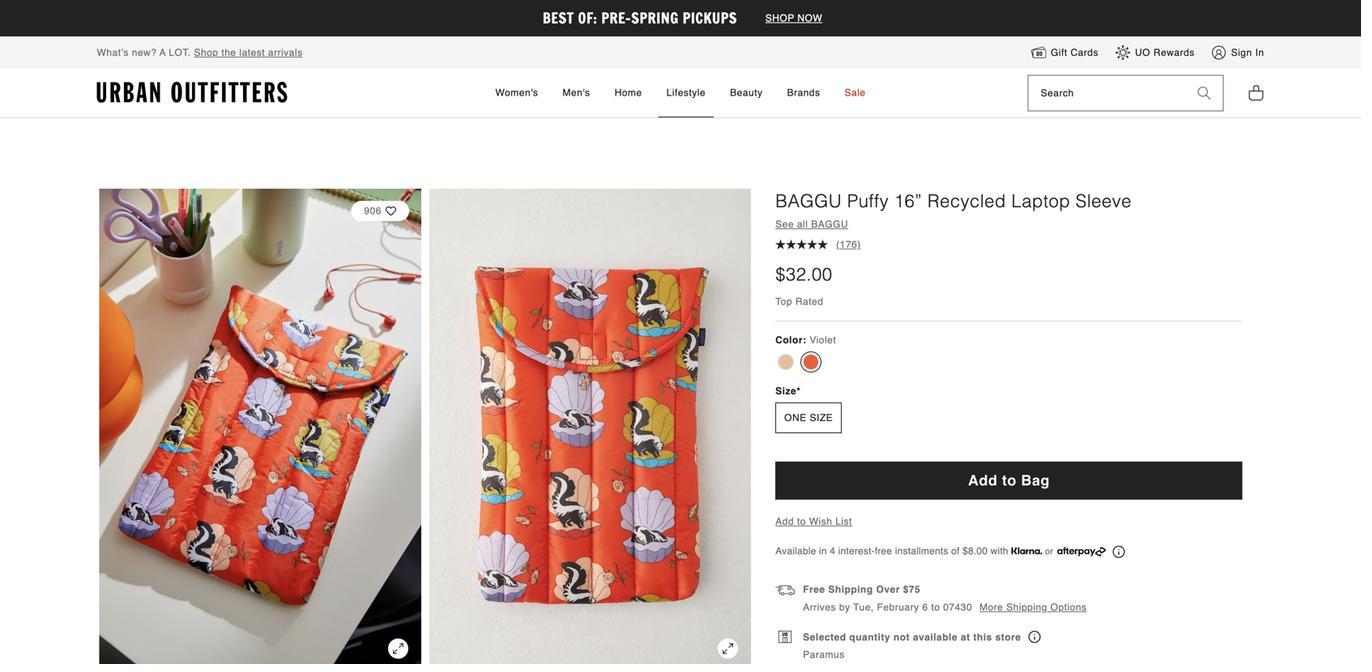 Task type: vqa. For each thing, say whether or not it's contained in the screenshot.
Sale price: $35.00 element
no



Task type: describe. For each thing, give the bounding box(es) containing it.
07430
[[943, 602, 972, 613]]

906
[[364, 205, 382, 217]]

sale
[[845, 87, 866, 98]]

men's link
[[555, 69, 598, 118]]

lifestyle
[[667, 87, 706, 98]]

add to wish list
[[776, 516, 852, 527]]

uo rewards link
[[1115, 45, 1195, 61]]

the
[[222, 47, 236, 59]]

my shopping bag image
[[1248, 84, 1265, 102]]

to for wish
[[797, 516, 806, 527]]

1 star rating image from the left
[[797, 240, 807, 250]]

women's
[[496, 87, 538, 98]]

more
[[980, 602, 1003, 613]]

sale link
[[837, 69, 874, 118]]

laptop
[[1012, 191, 1071, 211]]

brands
[[787, 87, 820, 98]]

beauty link
[[722, 69, 771, 118]]

add for add to bag
[[968, 472, 998, 489]]

4
[[830, 546, 836, 557]]

906 button
[[351, 193, 409, 229]]

pickups
[[683, 8, 737, 28]]

not
[[894, 632, 910, 643]]

$8.00
[[963, 546, 988, 557]]

in
[[1256, 47, 1265, 58]]

over
[[876, 584, 900, 596]]

lot.
[[169, 47, 191, 59]]

search image
[[1198, 87, 1211, 100]]

shop the latest arrivals link
[[194, 47, 303, 59]]

best of:  pre-spring pickups
[[543, 8, 741, 28]]

available
[[776, 546, 816, 557]]

Search text field
[[1029, 76, 1186, 111]]

this
[[974, 632, 992, 643]]

or button
[[1012, 544, 1125, 559]]

add to wish list button
[[776, 516, 852, 527]]

cards
[[1071, 47, 1099, 58]]

baggu puffy 16" recycled laptop sleeve see all baggu
[[776, 191, 1132, 230]]

free
[[803, 584, 825, 596]]

quantity
[[850, 632, 891, 643]]

$75
[[903, 584, 921, 596]]

gift cards link
[[1031, 45, 1099, 61]]

color:
[[776, 335, 807, 346]]

2 star rating image from the left
[[807, 240, 818, 250]]

4.8 stars element
[[776, 240, 828, 250]]

february
[[877, 602, 919, 613]]

arrivals
[[268, 47, 303, 59]]

recycled
[[928, 191, 1006, 211]]

rewards
[[1154, 47, 1195, 58]]

men's
[[563, 87, 590, 98]]

puffy
[[847, 191, 889, 211]]

free shipping over $75 arrives by tue, february 6 to 07430 more shipping options
[[803, 584, 1087, 613]]

klarna image
[[1012, 548, 1042, 555]]

shop now link
[[757, 13, 831, 24]]

home link
[[607, 69, 650, 118]]

uo
[[1135, 47, 1151, 58]]

1 vertical spatial shipping
[[1007, 602, 1048, 613]]

color: violet
[[776, 335, 836, 346]]

sign in button
[[1211, 45, 1265, 61]]

sleeve
[[1076, 191, 1132, 211]]

1 star rating image from the left
[[776, 240, 786, 250]]

top
[[776, 296, 793, 307]]

options
[[1051, 602, 1087, 613]]

list
[[836, 516, 852, 527]]

see all baggu link
[[776, 219, 848, 230]]

new?
[[132, 47, 157, 59]]

tue,
[[853, 602, 874, 613]]

$32.00
[[776, 264, 833, 285]]

3 star rating image from the left
[[818, 240, 828, 250]]

bag
[[1021, 472, 1050, 489]]



Task type: locate. For each thing, give the bounding box(es) containing it.
sign
[[1231, 47, 1252, 58]]

6
[[922, 602, 928, 613]]

mauve image
[[778, 354, 794, 370]]

to left bag
[[1002, 472, 1017, 489]]

beauty
[[730, 87, 763, 98]]

shop
[[194, 47, 218, 59]]

to for bag
[[1002, 472, 1017, 489]]

latest
[[239, 47, 265, 59]]

rated
[[796, 296, 824, 307]]

add to bag button
[[776, 462, 1243, 500]]

baggu right all
[[811, 219, 848, 230]]

women's link
[[487, 69, 546, 118]]

shipping up store
[[1007, 602, 1048, 613]]

0 horizontal spatial shipping
[[828, 584, 873, 596]]

main navigation element
[[350, 69, 1012, 118]]

spring
[[631, 8, 679, 28]]

to left wish
[[797, 516, 806, 527]]

in
[[819, 546, 827, 557]]

shop
[[766, 13, 795, 24]]

violet image
[[803, 354, 819, 370]]

with
[[991, 546, 1009, 557]]

to right 6
[[931, 602, 940, 613]]

star rating image
[[776, 240, 786, 250], [786, 240, 797, 250], [818, 240, 828, 250]]

0 vertical spatial to
[[1002, 472, 1017, 489]]

shipping
[[828, 584, 873, 596], [1007, 602, 1048, 613]]

add for add to wish list
[[776, 516, 794, 527]]

by
[[839, 602, 850, 613]]

0 horizontal spatial add
[[776, 516, 794, 527]]

2 zoom in image from the left
[[718, 639, 738, 659]]

star rating image
[[797, 240, 807, 250], [807, 240, 818, 250]]

wish
[[809, 516, 833, 527]]

to inside button
[[1002, 472, 1017, 489]]

store
[[996, 632, 1021, 643]]

of
[[951, 546, 960, 557]]

2 vertical spatial to
[[931, 602, 940, 613]]

pre-
[[601, 8, 631, 28]]

add up available
[[776, 516, 794, 527]]

shipping options image
[[776, 584, 795, 603]]

1 horizontal spatial shipping
[[1007, 602, 1048, 613]]

available
[[913, 632, 958, 643]]

sign in
[[1231, 47, 1265, 58]]

selected
[[803, 632, 846, 643]]

to
[[1002, 472, 1017, 489], [797, 516, 806, 527], [931, 602, 940, 613]]

1 vertical spatial baggu
[[811, 219, 848, 230]]

what's new? a lot. shop the latest arrivals
[[97, 47, 303, 59]]

interest-
[[838, 546, 875, 557]]

0 vertical spatial add
[[968, 472, 998, 489]]

urban outfitters image
[[97, 82, 287, 103]]

lifestyle link
[[658, 69, 714, 118]]

1 horizontal spatial zoom in image
[[718, 639, 738, 659]]

original price: $32.00 element
[[776, 262, 833, 287]]

baggu puffy 16" recycled laptop sleeve #1 image
[[429, 189, 751, 664]]

baggu up see all baggu link
[[776, 191, 842, 211]]

0 vertical spatial shipping
[[828, 584, 873, 596]]

1 zoom in image from the left
[[388, 639, 408, 659]]

gift
[[1051, 47, 1068, 58]]

size
[[810, 412, 833, 424]]

installments
[[895, 546, 949, 557]]

0 vertical spatial baggu
[[776, 191, 842, 211]]

1 vertical spatial to
[[797, 516, 806, 527]]

afterpay image
[[1057, 547, 1106, 557]]

baggu puffy 16" recycled laptop sleeve image
[[99, 189, 421, 664]]

selected quantity not available at this store
[[803, 632, 1024, 643]]

best
[[543, 8, 574, 28]]

a
[[160, 47, 166, 59]]

shop now
[[766, 13, 823, 24]]

zoom in image
[[388, 639, 408, 659], [718, 639, 738, 659]]

star rating image down see all baggu link
[[807, 240, 818, 250]]

one size
[[785, 412, 833, 424]]

paramus
[[803, 650, 845, 661]]

what's
[[97, 47, 129, 59]]

add left bag
[[968, 472, 998, 489]]

more shipping options button
[[980, 601, 1087, 615]]

at
[[961, 632, 970, 643]]

top rated
[[776, 296, 824, 307]]

0 horizontal spatial zoom in image
[[388, 639, 408, 659]]

to inside free shipping over $75 arrives by tue, february 6 to 07430 more shipping options
[[931, 602, 940, 613]]

free
[[875, 546, 892, 557]]

1 horizontal spatial to
[[931, 602, 940, 613]]

or
[[1045, 547, 1053, 557]]

one
[[785, 412, 807, 424]]

violet
[[810, 335, 836, 346]]

now
[[798, 13, 823, 24]]

star rating image down all
[[797, 240, 807, 250]]

2 star rating image from the left
[[786, 240, 797, 250]]

size
[[776, 386, 797, 397]]

add inside button
[[968, 472, 998, 489]]

16"
[[894, 191, 922, 211]]

1 vertical spatial add
[[776, 516, 794, 527]]

shipping up by at the bottom right
[[828, 584, 873, 596]]

arrives
[[803, 602, 836, 613]]

gift cards
[[1051, 47, 1099, 58]]

add
[[968, 472, 998, 489], [776, 516, 794, 527]]

store pickup image
[[779, 631, 792, 643], [779, 631, 792, 643], [1028, 631, 1041, 643]]

uo rewards
[[1135, 47, 1195, 58]]

None search field
[[1029, 76, 1186, 111]]

brands link
[[779, 69, 829, 118]]

see
[[776, 219, 794, 230]]

of:
[[578, 8, 597, 28]]

add to bag
[[968, 472, 1050, 489]]

home
[[615, 87, 642, 98]]

1 horizontal spatial add
[[968, 472, 998, 489]]

0 horizontal spatial to
[[797, 516, 806, 527]]

available in 4 interest-free installments of $8.00 with
[[776, 546, 1012, 557]]

2 horizontal spatial to
[[1002, 472, 1017, 489]]

all
[[797, 219, 808, 230]]



